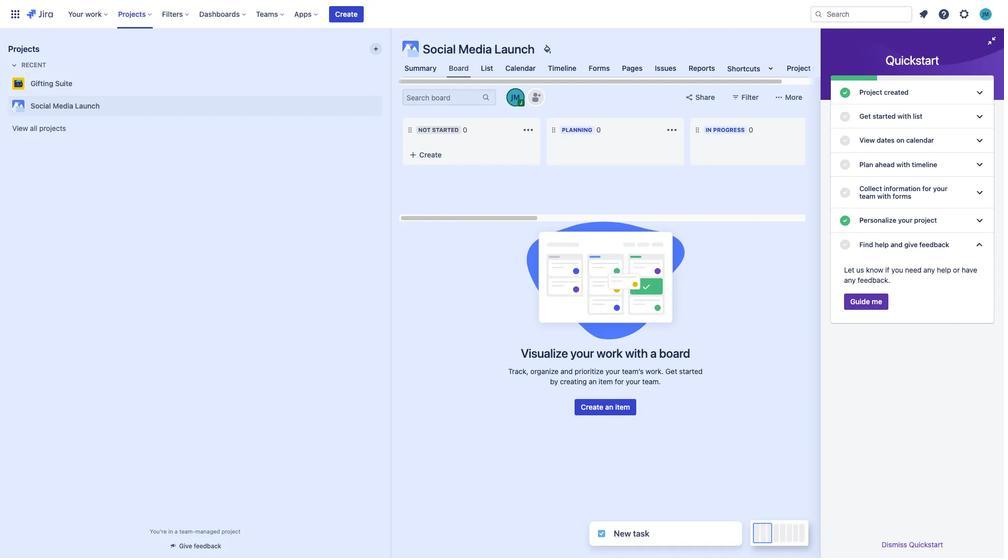 Task type: locate. For each thing, give the bounding box(es) containing it.
item down prioritize
[[599, 377, 613, 386]]

4 checked image from the top
[[839, 159, 852, 171]]

board
[[449, 64, 469, 72]]

prioritize
[[575, 367, 604, 376]]

banner
[[0, 0, 1004, 29]]

information
[[884, 184, 921, 193]]

item inside button
[[615, 403, 630, 411]]

in
[[168, 528, 173, 535]]

chevron image inside collect information for your team with forms "dropdown button"
[[974, 187, 986, 199]]

1 0 from the left
[[463, 125, 467, 134]]

create button down not started 0
[[403, 146, 541, 164]]

started inside dropdown button
[[873, 112, 896, 120]]

project left created
[[860, 88, 883, 96]]

project created
[[860, 88, 909, 96]]

0 right planning
[[597, 125, 601, 134]]

1 horizontal spatial create button
[[403, 146, 541, 164]]

0 horizontal spatial projects
[[8, 44, 40, 54]]

team-
[[179, 528, 195, 535]]

2 chevron image from the top
[[974, 111, 986, 123]]

1 horizontal spatial an
[[605, 403, 614, 411]]

1 horizontal spatial project
[[860, 88, 883, 96]]

1 vertical spatial for
[[615, 377, 624, 386]]

pages
[[622, 64, 643, 72]]

checked image for find
[[839, 239, 852, 251]]

0 horizontal spatial launch
[[75, 101, 100, 110]]

0 right progress
[[749, 125, 754, 134]]

feedback inside button
[[194, 542, 221, 550]]

plan ahead with timeline
[[860, 160, 938, 169]]

item
[[599, 377, 613, 386], [615, 403, 630, 411]]

checked image down settings
[[839, 86, 852, 99]]

feedback right give
[[920, 240, 950, 248]]

1 vertical spatial feedback
[[194, 542, 221, 550]]

your up prioritize
[[571, 346, 594, 360]]

social media launch
[[423, 42, 535, 56], [31, 101, 100, 110]]

project
[[915, 216, 937, 224], [222, 528, 241, 535]]

0 vertical spatial project
[[915, 216, 937, 224]]

checked image
[[839, 86, 852, 99], [839, 111, 852, 123], [839, 135, 852, 147], [839, 159, 852, 171], [839, 187, 852, 199], [839, 239, 852, 251]]

checked image left team
[[839, 187, 852, 199]]

checked image left the plan
[[839, 159, 852, 171]]

for inside collect information for your team with forms
[[923, 184, 932, 193]]

social media launch down suite
[[31, 101, 100, 110]]

1 vertical spatial quickstart
[[909, 540, 943, 549]]

0 horizontal spatial for
[[615, 377, 624, 386]]

banner containing your work
[[0, 0, 1004, 29]]

4 chevron image from the top
[[974, 187, 986, 199]]

0 vertical spatial for
[[923, 184, 932, 193]]

project
[[787, 64, 811, 72], [860, 88, 883, 96]]

chevron image
[[974, 135, 986, 147], [974, 215, 986, 227]]

0 down search board text field
[[463, 125, 467, 134]]

1 vertical spatial help
[[937, 265, 952, 274]]

help left or
[[937, 265, 952, 274]]

all
[[30, 124, 37, 133]]

0 vertical spatial add to starred image
[[379, 77, 391, 90]]

3 0 from the left
[[749, 125, 754, 134]]

checked image for view
[[839, 135, 852, 147]]

0 horizontal spatial an
[[589, 377, 597, 386]]

0 horizontal spatial any
[[844, 276, 856, 284]]

jira image
[[27, 8, 53, 20], [27, 8, 53, 20]]

for down team's
[[615, 377, 624, 386]]

0 vertical spatial item
[[599, 377, 613, 386]]

1 add to starred image from the top
[[379, 77, 391, 90]]

media up "list"
[[459, 42, 492, 56]]

filter button
[[725, 89, 765, 105]]

1 horizontal spatial and
[[891, 240, 903, 248]]

help right 'find' at the top of page
[[875, 240, 889, 248]]

1 vertical spatial social media launch
[[31, 101, 100, 110]]

get inside track, organize and prioritize your team's work. get started by creating an item for your team.
[[666, 367, 677, 376]]

let
[[844, 265, 855, 274]]

your inside dropdown button
[[899, 216, 913, 224]]

checked image left get started with list
[[839, 111, 852, 123]]

1 horizontal spatial projects
[[118, 9, 146, 18]]

teams
[[256, 9, 278, 18]]

chevron image inside get started with list dropdown button
[[974, 111, 986, 123]]

0 vertical spatial view
[[12, 124, 28, 133]]

you
[[892, 265, 904, 274]]

an down track, organize and prioritize your team's work. get started by creating an item for your team.
[[605, 403, 614, 411]]

social down gifting
[[31, 101, 51, 110]]

started down board
[[679, 367, 703, 376]]

view inside view dates on calendar dropdown button
[[860, 136, 875, 144]]

and
[[891, 240, 903, 248], [561, 367, 573, 376]]

3 checked image from the top
[[839, 135, 852, 147]]

need
[[906, 265, 922, 274]]

1 vertical spatial media
[[53, 101, 73, 110]]

0 horizontal spatial project
[[787, 64, 811, 72]]

chevron image for get started with list
[[974, 111, 986, 123]]

and up creating
[[561, 367, 573, 376]]

0 vertical spatial media
[[459, 42, 492, 56]]

project right managed
[[222, 528, 241, 535]]

issues
[[655, 64, 677, 72]]

1 horizontal spatial project
[[915, 216, 937, 224]]

started down project created
[[873, 112, 896, 120]]

project inside 'dropdown button'
[[860, 88, 883, 96]]

work right your
[[85, 9, 102, 18]]

1 vertical spatial launch
[[75, 101, 100, 110]]

0 vertical spatial create
[[335, 9, 358, 18]]

1 horizontal spatial for
[[923, 184, 932, 193]]

1 vertical spatial item
[[615, 403, 630, 411]]

with
[[898, 112, 912, 120], [897, 160, 910, 169], [878, 192, 891, 200], [625, 346, 648, 360]]

checked image left dates
[[839, 135, 852, 147]]

help inside dropdown button
[[875, 240, 889, 248]]

progress bar
[[831, 75, 994, 81]]

chevron image inside the project created 'dropdown button'
[[974, 86, 986, 99]]

view left dates
[[860, 136, 875, 144]]

2 vertical spatial create
[[581, 403, 604, 411]]

give
[[179, 542, 192, 550]]

column actions menu image
[[522, 124, 535, 136]]

1 vertical spatial started
[[432, 126, 459, 133]]

social
[[423, 42, 456, 56], [31, 101, 51, 110]]

0 for in progress 0
[[749, 125, 754, 134]]

0 horizontal spatial create button
[[329, 6, 364, 22]]

0 horizontal spatial work
[[85, 9, 102, 18]]

filter
[[742, 93, 759, 101]]

search image
[[815, 10, 823, 18]]

created
[[884, 88, 909, 96]]

5 chevron image from the top
[[974, 239, 986, 251]]

1 vertical spatial add to starred image
[[379, 100, 391, 112]]

a
[[651, 346, 657, 360], [175, 528, 178, 535]]

projects up recent
[[8, 44, 40, 54]]

project created button
[[831, 81, 994, 105]]

tab list containing board
[[396, 59, 842, 85]]

with right ahead
[[897, 160, 910, 169]]

1 vertical spatial a
[[175, 528, 178, 535]]

checked image inside collect information for your team with forms "dropdown button"
[[839, 187, 852, 199]]

create
[[335, 9, 358, 18], [419, 150, 442, 159], [581, 403, 604, 411]]

your down timeline on the top right
[[934, 184, 948, 193]]

your up find help and give feedback
[[899, 216, 913, 224]]

help
[[875, 240, 889, 248], [937, 265, 952, 274]]

quickstart
[[886, 53, 939, 67], [909, 540, 943, 549]]

settings
[[813, 64, 840, 72]]

Search field
[[811, 6, 913, 22]]

collapse image
[[793, 124, 806, 136]]

a up work. in the bottom of the page
[[651, 346, 657, 360]]

get started with list
[[860, 112, 923, 120]]

0 horizontal spatial social
[[31, 101, 51, 110]]

view all projects
[[12, 124, 66, 133]]

your
[[68, 9, 83, 18]]

0 vertical spatial social media launch
[[423, 42, 535, 56]]

0 vertical spatial a
[[651, 346, 657, 360]]

1 horizontal spatial help
[[937, 265, 952, 274]]

collect information for your team with forms
[[860, 184, 948, 200]]

quickstart right dismiss
[[909, 540, 943, 549]]

calendar
[[506, 64, 536, 72]]

and inside track, organize and prioritize your team's work. get started by creating an item for your team.
[[561, 367, 573, 376]]

0 horizontal spatial and
[[561, 367, 573, 376]]

jeremy miller image
[[508, 89, 524, 105]]

0 vertical spatial projects
[[118, 9, 146, 18]]

work up track, organize and prioritize your team's work. get started by creating an item for your team.
[[597, 346, 623, 360]]

1 horizontal spatial work
[[597, 346, 623, 360]]

2 horizontal spatial started
[[873, 112, 896, 120]]

add to starred image
[[379, 77, 391, 90], [379, 100, 391, 112]]

1 horizontal spatial item
[[615, 403, 630, 411]]

0 vertical spatial any
[[924, 265, 935, 274]]

0 vertical spatial help
[[875, 240, 889, 248]]

1 vertical spatial create button
[[403, 146, 541, 164]]

project left settings
[[787, 64, 811, 72]]

project settings
[[787, 64, 840, 72]]

feedback down managed
[[194, 542, 221, 550]]

3 chevron image from the top
[[974, 159, 986, 171]]

with up team's
[[625, 346, 648, 360]]

your inside collect information for your team with forms
[[934, 184, 948, 193]]

create an item
[[581, 403, 630, 411]]

team's
[[622, 367, 644, 376]]

view
[[12, 124, 28, 133], [860, 136, 875, 144]]

create inside create an item button
[[581, 403, 604, 411]]

started inside not started 0
[[432, 126, 459, 133]]

a right in
[[175, 528, 178, 535]]

any right need
[[924, 265, 935, 274]]

view left 'all'
[[12, 124, 28, 133]]

in progress 0
[[706, 125, 754, 134]]

summary link
[[403, 59, 439, 77]]

not
[[418, 126, 431, 133]]

view inside view all projects link
[[12, 124, 28, 133]]

get inside dropdown button
[[860, 112, 871, 120]]

checked image for collect
[[839, 187, 852, 199]]

1 horizontal spatial social
[[423, 42, 456, 56]]

0
[[463, 125, 467, 134], [597, 125, 601, 134], [749, 125, 754, 134]]

in
[[706, 126, 712, 133]]

create down not
[[419, 150, 442, 159]]

and left give
[[891, 240, 903, 248]]

1 horizontal spatial a
[[651, 346, 657, 360]]

1 vertical spatial an
[[605, 403, 614, 411]]

Search board text field
[[404, 90, 481, 104]]

0 vertical spatial create button
[[329, 6, 364, 22]]

or
[[953, 265, 960, 274]]

1 horizontal spatial 0
[[597, 125, 601, 134]]

0 horizontal spatial create
[[335, 9, 358, 18]]

social up the summary
[[423, 42, 456, 56]]

give
[[905, 240, 918, 248]]

projects button
[[115, 6, 156, 22]]

get down project created
[[860, 112, 871, 120]]

checked image left 'find' at the top of page
[[839, 239, 852, 251]]

1 vertical spatial social
[[31, 101, 51, 110]]

1 horizontal spatial media
[[459, 42, 492, 56]]

primary element
[[6, 0, 811, 28]]

get right work. in the bottom of the page
[[666, 367, 677, 376]]

chevron image inside find help and give feedback dropdown button
[[974, 239, 986, 251]]

work.
[[646, 367, 664, 376]]

chevron image
[[974, 86, 986, 99], [974, 111, 986, 123], [974, 159, 986, 171], [974, 187, 986, 199], [974, 239, 986, 251]]

1 checked image from the top
[[839, 86, 852, 99]]

project inside project settings link
[[787, 64, 811, 72]]

1 vertical spatial and
[[561, 367, 573, 376]]

collect
[[860, 184, 882, 193]]

you're in a team-managed project
[[150, 528, 241, 535]]

0 vertical spatial feedback
[[920, 240, 950, 248]]

checked image inside find help and give feedback dropdown button
[[839, 239, 852, 251]]

1 horizontal spatial started
[[679, 367, 703, 376]]

item down track, organize and prioritize your team's work. get started by creating an item for your team.
[[615, 403, 630, 411]]

with right team
[[878, 192, 891, 200]]

personalize
[[860, 216, 897, 224]]

0 horizontal spatial get
[[666, 367, 677, 376]]

help image
[[938, 8, 950, 20]]

0 horizontal spatial media
[[53, 101, 73, 110]]

for
[[923, 184, 932, 193], [615, 377, 624, 386]]

projects inside dropdown button
[[118, 9, 146, 18]]

item inside track, organize and prioritize your team's work. get started by creating an item for your team.
[[599, 377, 613, 386]]

0 horizontal spatial started
[[432, 126, 459, 133]]

1 horizontal spatial feedback
[[920, 240, 950, 248]]

share button
[[679, 89, 721, 105]]

1 horizontal spatial create
[[419, 150, 442, 159]]

0 horizontal spatial project
[[222, 528, 241, 535]]

personalize your project
[[860, 216, 937, 224]]

chevron image inside plan ahead with timeline dropdown button
[[974, 159, 986, 171]]

0 horizontal spatial a
[[175, 528, 178, 535]]

0 vertical spatial an
[[589, 377, 597, 386]]

and inside dropdown button
[[891, 240, 903, 248]]

gifting
[[31, 79, 53, 88]]

1 vertical spatial chevron image
[[974, 215, 986, 227]]

your profile and settings image
[[980, 8, 992, 20]]

1 vertical spatial view
[[860, 136, 875, 144]]

checked image inside plan ahead with timeline dropdown button
[[839, 159, 852, 171]]

1 vertical spatial work
[[597, 346, 623, 360]]

you're
[[150, 528, 167, 535]]

2 add to starred image from the top
[[379, 100, 391, 112]]

started right not
[[432, 126, 459, 133]]

1 vertical spatial any
[[844, 276, 856, 284]]

0 vertical spatial get
[[860, 112, 871, 120]]

1 horizontal spatial view
[[860, 136, 875, 144]]

track, organize and prioritize your team's work. get started by creating an item for your team.
[[508, 367, 703, 386]]

2 horizontal spatial 0
[[749, 125, 754, 134]]

0 vertical spatial launch
[[495, 42, 535, 56]]

create button right apps popup button
[[329, 6, 364, 22]]

dashboards
[[199, 9, 240, 18]]

0 horizontal spatial item
[[599, 377, 613, 386]]

1 chevron image from the top
[[974, 86, 986, 99]]

checked image inside view dates on calendar dropdown button
[[839, 135, 852, 147]]

2 horizontal spatial create
[[581, 403, 604, 411]]

0 vertical spatial chevron image
[[974, 135, 986, 147]]

1 vertical spatial project
[[860, 88, 883, 96]]

visualize
[[521, 346, 568, 360]]

checked image inside the project created 'dropdown button'
[[839, 86, 852, 99]]

2 chevron image from the top
[[974, 215, 986, 227]]

started
[[873, 112, 896, 120], [432, 126, 459, 133], [679, 367, 703, 376]]

0 vertical spatial and
[[891, 240, 903, 248]]

add people image
[[530, 91, 542, 103]]

checked image for plan
[[839, 159, 852, 171]]

0 horizontal spatial 0
[[463, 125, 467, 134]]

0 horizontal spatial feedback
[[194, 542, 221, 550]]

0 horizontal spatial view
[[12, 124, 28, 133]]

chevron image for personalize your project
[[974, 215, 986, 227]]

any down let
[[844, 276, 856, 284]]

forms
[[893, 192, 912, 200]]

quickstart up the project created 'dropdown button'
[[886, 53, 939, 67]]

give feedback button
[[163, 538, 227, 554]]

0 horizontal spatial help
[[875, 240, 889, 248]]

create an item button
[[575, 399, 636, 415]]

your down team's
[[626, 377, 641, 386]]

2 vertical spatial started
[[679, 367, 703, 376]]

give feedback
[[179, 542, 221, 550]]

checked image inside get started with list dropdown button
[[839, 111, 852, 123]]

chevron image inside personalize your project dropdown button
[[974, 215, 986, 227]]

1 vertical spatial get
[[666, 367, 677, 376]]

timeline
[[548, 64, 577, 72]]

projects
[[118, 9, 146, 18], [8, 44, 40, 54]]

have
[[962, 265, 978, 274]]

6 checked image from the top
[[839, 239, 852, 251]]

if
[[886, 265, 890, 274]]

1 chevron image from the top
[[974, 135, 986, 147]]

0 vertical spatial project
[[787, 64, 811, 72]]

projects left filters
[[118, 9, 146, 18]]

for down timeline on the top right
[[923, 184, 932, 193]]

task
[[633, 529, 650, 538]]

filters
[[162, 9, 183, 18]]

5 checked image from the top
[[839, 187, 852, 199]]

create button
[[329, 6, 364, 22], [403, 146, 541, 164]]

1 horizontal spatial get
[[860, 112, 871, 120]]

media down suite
[[53, 101, 73, 110]]

find help and give feedback
[[860, 240, 950, 248]]

0 vertical spatial work
[[85, 9, 102, 18]]

1 vertical spatial project
[[222, 528, 241, 535]]

an inside track, organize and prioritize your team's work. get started by creating an item for your team.
[[589, 377, 597, 386]]

0 vertical spatial started
[[873, 112, 896, 120]]

an down prioritize
[[589, 377, 597, 386]]

any
[[924, 265, 935, 274], [844, 276, 856, 284]]

tab list
[[396, 59, 842, 85]]

appswitcher icon image
[[9, 8, 21, 20]]

minimize image
[[986, 35, 998, 47]]

2 checked image from the top
[[839, 111, 852, 123]]

view for view dates on calendar
[[860, 136, 875, 144]]

create right apps popup button
[[335, 9, 358, 18]]

board
[[659, 346, 690, 360]]

social media launch up "list"
[[423, 42, 535, 56]]

create down creating
[[581, 403, 604, 411]]

project up find help and give feedback dropdown button
[[915, 216, 937, 224]]

task icon image
[[598, 530, 606, 538]]



Task type: vqa. For each thing, say whether or not it's contained in the screenshot.
topmost The Custom
no



Task type: describe. For each thing, give the bounding box(es) containing it.
your work button
[[65, 6, 112, 22]]

team.
[[643, 377, 661, 386]]

started for 0
[[432, 126, 459, 133]]

list link
[[479, 59, 495, 77]]

create button inside primary element
[[329, 6, 364, 22]]

on
[[897, 136, 905, 144]]

dismiss quickstart
[[882, 540, 943, 549]]

with left list on the top of the page
[[898, 112, 912, 120]]

and for give
[[891, 240, 903, 248]]

view dates on calendar button
[[831, 129, 994, 153]]

progress
[[713, 126, 745, 133]]

for inside track, organize and prioritize your team's work. get started by creating an item for your team.
[[615, 377, 624, 386]]

collapse recent projects image
[[8, 59, 20, 71]]

started inside track, organize and prioritize your team's work. get started by creating an item for your team.
[[679, 367, 703, 376]]

shortcuts button
[[726, 59, 779, 77]]

visualize your work with a board
[[521, 346, 690, 360]]

creating
[[560, 377, 587, 386]]

1 vertical spatial projects
[[8, 44, 40, 54]]

dismiss quickstart link
[[882, 540, 943, 549]]

team
[[860, 192, 876, 200]]

issues link
[[653, 59, 679, 77]]

organize
[[531, 367, 559, 376]]

more
[[785, 93, 803, 101]]

planning 0
[[562, 125, 601, 134]]

new
[[614, 529, 631, 538]]

feedback inside dropdown button
[[920, 240, 950, 248]]

project inside dropdown button
[[915, 216, 937, 224]]

dashboards button
[[196, 6, 250, 22]]

chevron image for view dates on calendar
[[974, 135, 986, 147]]

feedback.
[[858, 276, 891, 284]]

create project image
[[372, 45, 380, 53]]

by
[[550, 377, 558, 386]]

launch inside social media launch link
[[75, 101, 100, 110]]

an inside create an item button
[[605, 403, 614, 411]]

sidebar navigation image
[[379, 41, 402, 61]]

0 vertical spatial social
[[423, 42, 456, 56]]

your work
[[68, 9, 102, 18]]

list
[[481, 64, 493, 72]]

1 horizontal spatial social media launch
[[423, 42, 535, 56]]

view all projects link
[[8, 119, 382, 138]]

view for view all projects
[[12, 124, 28, 133]]

guide me
[[851, 297, 883, 306]]

new task button
[[590, 521, 743, 546]]

collect information for your team with forms button
[[831, 177, 994, 209]]

find help and give feedback button
[[831, 233, 994, 257]]

more button
[[769, 89, 809, 105]]

1 horizontal spatial any
[[924, 265, 935, 274]]

let us know if you need any help or have any feedback.
[[844, 265, 978, 284]]

list
[[913, 112, 923, 120]]

checked image for get
[[839, 111, 852, 123]]

notifications image
[[918, 8, 930, 20]]

timeline link
[[546, 59, 579, 77]]

dates
[[877, 136, 895, 144]]

0 vertical spatial quickstart
[[886, 53, 939, 67]]

0 horizontal spatial social media launch
[[31, 101, 100, 110]]

find
[[860, 240, 874, 248]]

and for prioritize
[[561, 367, 573, 376]]

dismiss
[[882, 540, 908, 549]]

chevron image for find help and give feedback
[[974, 239, 986, 251]]

checked image for project
[[839, 86, 852, 99]]

reports
[[689, 64, 715, 72]]

me
[[872, 297, 883, 306]]

project for project created
[[860, 88, 883, 96]]

managed
[[195, 528, 220, 535]]

view dates on calendar
[[860, 136, 934, 144]]

shortcuts
[[728, 64, 761, 73]]

us
[[857, 265, 864, 274]]

timeline
[[912, 160, 938, 169]]

recent
[[21, 61, 46, 69]]

gifting suite
[[31, 79, 72, 88]]

filters button
[[159, 6, 193, 22]]

2 0 from the left
[[597, 125, 601, 134]]

guide me button
[[844, 293, 889, 310]]

social media launch link
[[8, 96, 378, 116]]

forms link
[[587, 59, 612, 77]]

set background color image
[[541, 43, 553, 55]]

project settings link
[[785, 59, 842, 77]]

apps button
[[291, 6, 322, 22]]

your down 'visualize your work with a board'
[[606, 367, 620, 376]]

ahead
[[875, 160, 895, 169]]

pages link
[[620, 59, 645, 77]]

apps
[[294, 9, 312, 18]]

summary
[[405, 64, 437, 72]]

chevron image for collect information for your team with forms
[[974, 187, 986, 199]]

work inside popup button
[[85, 9, 102, 18]]

gifting suite link
[[8, 73, 378, 94]]

plan ahead with timeline button
[[831, 153, 994, 177]]

1 vertical spatial create
[[419, 150, 442, 159]]

chevron image for project created
[[974, 86, 986, 99]]

suite
[[55, 79, 72, 88]]

teams button
[[253, 6, 288, 22]]

0 for not started 0
[[463, 125, 467, 134]]

get started with list button
[[831, 105, 994, 129]]

add to starred image for social media launch
[[379, 100, 391, 112]]

new task
[[614, 529, 650, 538]]

started for with
[[873, 112, 896, 120]]

create inside primary element
[[335, 9, 358, 18]]

calendar
[[907, 136, 934, 144]]

settings image
[[959, 8, 971, 20]]

not started 0
[[418, 125, 467, 134]]

1 horizontal spatial launch
[[495, 42, 535, 56]]

help inside 'let us know if you need any help or have any feedback.'
[[937, 265, 952, 274]]

reports link
[[687, 59, 717, 77]]

add to starred image for gifting suite
[[379, 77, 391, 90]]

project for project settings
[[787, 64, 811, 72]]

guide
[[851, 297, 870, 306]]

chevron image for plan ahead with timeline
[[974, 159, 986, 171]]

with inside collect information for your team with forms
[[878, 192, 891, 200]]

track,
[[508, 367, 529, 376]]

checked image
[[839, 215, 852, 227]]

personalize your project button
[[831, 209, 994, 233]]

column actions menu image
[[666, 124, 678, 136]]



